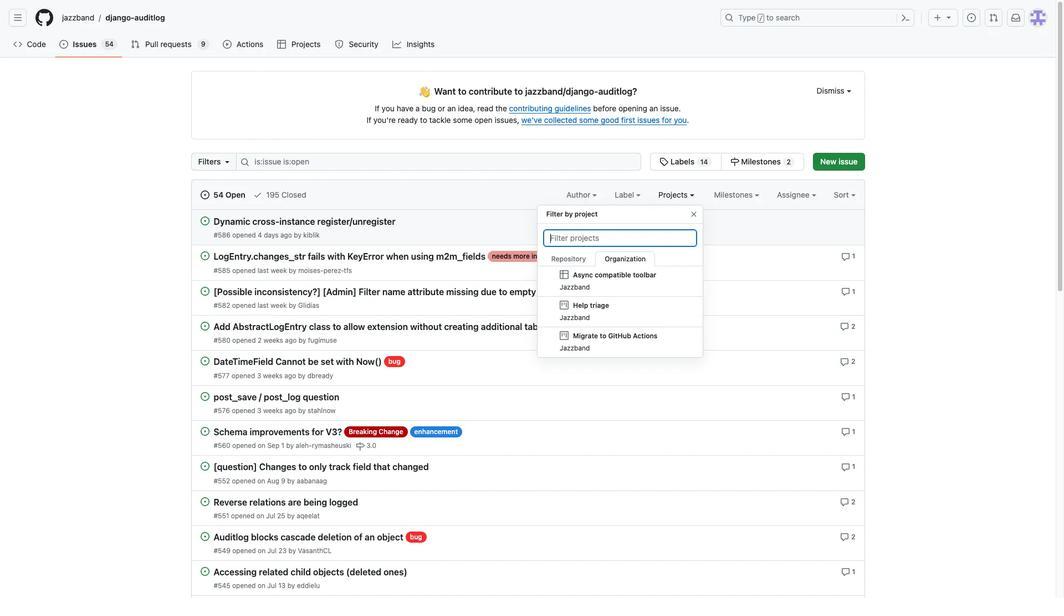 Task type: locate. For each thing, give the bounding box(es) containing it.
0 horizontal spatial actions
[[237, 39, 263, 49]]

weeks
[[264, 337, 283, 345], [263, 372, 283, 380], [263, 407, 283, 415]]

0 horizontal spatial needs more info
[[492, 252, 544, 261]]

table image inside filtered projects list box
[[560, 270, 568, 279]]

0 vertical spatial last
[[258, 266, 269, 275]]

0 horizontal spatial bug link
[[384, 357, 405, 368]]

enhancement link up changed
[[410, 427, 462, 438]]

repository button
[[542, 252, 595, 267]]

3 open issue image from the top
[[200, 287, 209, 296]]

/ inside jazzband / django-auditlog
[[99, 13, 101, 22]]

tag image
[[660, 157, 668, 166]]

blocks
[[251, 533, 278, 543]]

2 for 4th 2 "link"
[[851, 533, 855, 541]]

(deleted
[[346, 568, 381, 578]]

1 vertical spatial milestones
[[714, 190, 755, 200]]

bug link right object
[[405, 532, 427, 543]]

open issue image for auditlog blocks cascade deletion of an object
[[200, 533, 209, 541]]

0 vertical spatial weeks
[[264, 337, 283, 345]]

1 vertical spatial enhancement link
[[410, 427, 462, 438]]

post_save / post_log question #576             opened 3 weeks ago by stahlnow
[[214, 392, 339, 415]]

1 vertical spatial table image
[[560, 270, 568, 279]]

new issue link
[[813, 153, 865, 171]]

github
[[608, 332, 631, 340]]

info for [possible inconsistency?] [admin] filter name attribute missing due to empty
[[671, 287, 683, 296]]

project image
[[560, 301, 568, 310]]

1 vertical spatial issue opened image
[[200, 191, 209, 200]]

/ right type
[[759, 14, 763, 22]]

0 vertical spatial bug
[[422, 104, 436, 113]]

[question] changes to only track field that changed link
[[214, 463, 429, 472]]

/ inside post_save / post_log question #576             opened 3 weeks ago by stahlnow
[[259, 392, 262, 402]]

54 for 54
[[105, 40, 114, 48]]

by inside 'reverse relations are being logged #551             opened on jul 25 by aqeelat'
[[287, 512, 295, 520]]

issues,
[[495, 115, 519, 125]]

filter left name
[[359, 287, 380, 297]]

9 open issue element from the top
[[200, 497, 209, 506]]

3.0
[[367, 442, 376, 450]]

close menu image
[[689, 210, 698, 219]]

bug link right the now()
[[384, 357, 405, 368]]

4 open issue element from the top
[[200, 321, 209, 331]]

1 open issue image from the top
[[200, 217, 209, 226]]

1 vertical spatial if
[[367, 115, 371, 125]]

list containing jazzband
[[58, 9, 714, 27]]

1 vertical spatial bug link
[[405, 532, 427, 543]]

2 for 1st 2 "link" from the top of the page
[[851, 323, 855, 331]]

with
[[327, 252, 345, 262], [336, 357, 354, 367]]

want
[[434, 86, 456, 96]]

1 open issue element from the top
[[200, 216, 209, 226]]

2 vertical spatial weeks
[[263, 407, 283, 415]]

bug link
[[384, 357, 405, 368], [405, 532, 427, 543]]

0 vertical spatial git pull request image
[[989, 13, 998, 22]]

aabanaag
[[297, 477, 327, 485]]

open issue image for [possible inconsistency?] [admin] filter name attribute missing due to empty
[[200, 287, 209, 296]]

9 inside [question] changes to only track field that changed #552             opened on aug 9 by aabanaag
[[281, 477, 285, 485]]

1 horizontal spatial bug link
[[405, 532, 427, 543]]

opened down accessing
[[232, 582, 256, 591]]

1 vertical spatial jazzband
[[560, 314, 590, 322]]

#580
[[214, 337, 230, 345]]

sep
[[267, 442, 279, 450]]

3 down post_save / post_log question "link"
[[257, 407, 261, 415]]

milestones for milestones
[[714, 190, 755, 200]]

or
[[438, 104, 445, 113]]

1
[[852, 252, 855, 261], [852, 287, 855, 296], [852, 393, 855, 401], [852, 428, 855, 436], [281, 442, 284, 450], [852, 463, 855, 471], [852, 568, 855, 576]]

by left stahlnow
[[298, 407, 306, 415]]

0 horizontal spatial needs more info link
[[488, 251, 548, 262]]

3 jazzband from the top
[[560, 344, 590, 352]]

opened down [question]
[[232, 477, 256, 485]]

with right 'set'
[[336, 357, 354, 367]]

jazzband down migrate
[[560, 344, 590, 352]]

actions right github
[[633, 332, 657, 340]]

milestones inside issue element
[[741, 157, 781, 166]]

track
[[329, 463, 351, 472]]

migrate to github actions
[[573, 332, 657, 340]]

.
[[687, 115, 689, 125]]

1 for post_save / post_log question
[[852, 393, 855, 401]]

week down the inconsistency?]
[[271, 301, 287, 310]]

menu containing filter by project
[[537, 201, 703, 367]]

milestone image
[[730, 157, 739, 166]]

bug right a
[[422, 104, 436, 113]]

1 vertical spatial bug
[[388, 358, 401, 366]]

1 2 link from the top
[[840, 321, 855, 332]]

1 horizontal spatial /
[[259, 392, 262, 402]]

0 vertical spatial needs more info
[[492, 252, 544, 261]]

0 vertical spatial with
[[327, 252, 345, 262]]

0 horizontal spatial filter
[[359, 287, 380, 297]]

milestones for milestones 2
[[741, 157, 781, 166]]

ago down cannot
[[284, 372, 296, 380]]

v3?
[[326, 427, 342, 437]]

breaking change link
[[344, 427, 408, 438]]

jul inside 'reverse relations are being logged #551             opened on jul 25 by aqeelat'
[[266, 512, 275, 520]]

table image
[[277, 40, 286, 49], [560, 270, 568, 279]]

bug right the now()
[[388, 358, 401, 366]]

more
[[513, 252, 530, 261], [652, 287, 669, 296]]

enhancement for the topmost enhancement link
[[552, 323, 596, 331]]

1 vertical spatial 3
[[257, 407, 261, 415]]

open issue element for accessing related child objects (deleted ones)
[[200, 567, 209, 576]]

needs more info for logentry.changes_str fails with keyerror when using m2m_fields
[[492, 252, 544, 261]]

1 horizontal spatial enhancement link
[[548, 321, 600, 333]]

opened down 'post_save'
[[232, 407, 255, 415]]

opened up datetimefield in the bottom of the page
[[232, 337, 256, 345]]

table image right actions link
[[277, 40, 286, 49]]

cannot
[[275, 357, 306, 367]]

1 open issue image from the top
[[200, 533, 209, 541]]

comment image
[[840, 323, 849, 332], [841, 393, 850, 402], [841, 463, 850, 472], [840, 498, 849, 507], [840, 533, 849, 542], [841, 568, 850, 577]]

weeks for cannot
[[263, 372, 283, 380]]

1 vertical spatial open issue image
[[200, 568, 209, 576]]

1 horizontal spatial an
[[447, 104, 456, 113]]

0 horizontal spatial issue opened image
[[200, 191, 209, 200]]

opened down reverse
[[231, 512, 255, 520]]

0 horizontal spatial more
[[513, 252, 530, 261]]

needs more info for [possible inconsistency?] [admin] filter name attribute missing due to empty
[[631, 287, 683, 296]]

0 vertical spatial open issue image
[[200, 533, 209, 541]]

an right or
[[447, 104, 456, 113]]

1 horizontal spatial for
[[662, 115, 672, 125]]

name
[[382, 287, 405, 297]]

0 vertical spatial bug link
[[384, 357, 405, 368]]

bug right object
[[410, 533, 422, 541]]

to inside [question] changes to only track field that changed #552             opened on aug 9 by aabanaag
[[298, 463, 307, 472]]

11 open issue element from the top
[[200, 567, 209, 576]]

menu
[[537, 201, 703, 367]]

needs more info up empty
[[492, 252, 544, 261]]

0 vertical spatial enhancement
[[552, 323, 596, 331]]

1 vertical spatial needs more info
[[631, 287, 683, 296]]

5 open issue image from the top
[[200, 357, 209, 366]]

projects left shield image
[[291, 39, 321, 49]]

comment image for being
[[840, 498, 849, 507]]

1 vertical spatial enhancement
[[414, 428, 458, 436]]

on down "related"
[[258, 582, 265, 591]]

post_log
[[264, 392, 301, 402]]

on down relations
[[256, 512, 264, 520]]

table image inside projects link
[[277, 40, 286, 49]]

1 horizontal spatial some
[[579, 115, 599, 125]]

0 vertical spatial 3
[[257, 372, 261, 380]]

1 link for schema improvements for v3?
[[841, 427, 855, 437]]

open issue image
[[200, 217, 209, 226], [200, 252, 209, 261], [200, 287, 209, 296], [200, 322, 209, 331], [200, 357, 209, 366], [200, 392, 209, 401], [200, 427, 209, 436], [200, 462, 209, 471], [200, 497, 209, 506]]

1 vertical spatial week
[[271, 301, 287, 310]]

23
[[278, 547, 287, 555]]

by right 25
[[287, 512, 295, 520]]

4 1 link from the top
[[841, 427, 855, 437]]

1 vertical spatial jul
[[267, 547, 277, 555]]

on left aug
[[257, 477, 265, 485]]

enhancement up changed
[[414, 428, 458, 436]]

1 horizontal spatial needs more info link
[[627, 286, 687, 297]]

1 vertical spatial needs
[[631, 287, 651, 296]]

week for logentry.changes_str fails with keyerror when using m2m_fields
[[271, 266, 287, 275]]

opened down [possible
[[232, 301, 256, 310]]

dismiss
[[817, 86, 847, 95]]

6 open issue element from the top
[[200, 392, 209, 401]]

changed
[[392, 463, 429, 472]]

bug link for auditlog blocks cascade deletion of an object
[[405, 532, 427, 543]]

/ for jazzband
[[99, 13, 101, 22]]

2 horizontal spatial /
[[759, 14, 763, 22]]

an right of
[[365, 533, 375, 543]]

ago inside post_save / post_log question #576             opened 3 weeks ago by stahlnow
[[285, 407, 296, 415]]

enhancement for bottommost enhancement link
[[414, 428, 458, 436]]

filter by project
[[546, 210, 598, 218]]

needs more info link down toolbar
[[627, 286, 687, 297]]

2 for second 2 "link" from the bottom
[[851, 498, 855, 506]]

opened inside dynamic cross-instance register/unregister #586             opened 4 days ago by kiblik
[[232, 231, 256, 240]]

week for [possible inconsistency?] [admin] filter name attribute missing due to empty
[[271, 301, 287, 310]]

1 horizontal spatial you
[[674, 115, 687, 125]]

54 left open
[[213, 190, 223, 200]]

open issue image left auditlog on the left
[[200, 533, 209, 541]]

due
[[481, 287, 497, 297]]

open issue element
[[200, 216, 209, 226], [200, 251, 209, 261], [200, 286, 209, 296], [200, 321, 209, 331], [200, 357, 209, 366], [200, 392, 209, 401], [200, 427, 209, 436], [200, 462, 209, 471], [200, 497, 209, 506], [200, 532, 209, 541], [200, 567, 209, 576]]

list
[[58, 9, 714, 27]]

1 vertical spatial needs more info link
[[627, 286, 687, 297]]

open issue image for logentry.changes_str fails with keyerror when using m2m_fields
[[200, 252, 209, 261]]

1 vertical spatial 9
[[281, 477, 285, 485]]

1 horizontal spatial git pull request image
[[989, 13, 998, 22]]

1 week from the top
[[271, 266, 287, 275]]

2 open issue element from the top
[[200, 251, 209, 261]]

0 vertical spatial needs more info link
[[488, 251, 548, 262]]

we've collected some good first issues for you link
[[521, 115, 687, 125]]

0 horizontal spatial 9
[[201, 40, 205, 48]]

0 horizontal spatial if
[[367, 115, 371, 125]]

to right want
[[458, 86, 467, 96]]

some down before
[[579, 115, 599, 125]]

1 1 link from the top
[[841, 251, 855, 261]]

code image
[[13, 40, 22, 49]]

by right 23
[[289, 547, 296, 555]]

open issue image for [question] changes to only track field that changed
[[200, 462, 209, 471]]

weeks up post_save / post_log question "link"
[[263, 372, 283, 380]]

jul left 25
[[266, 512, 275, 520]]

2 open issue image from the top
[[200, 568, 209, 576]]

2 week from the top
[[271, 301, 287, 310]]

git pull request image left pull
[[131, 40, 140, 49]]

#576
[[214, 407, 230, 415]]

1 vertical spatial actions
[[633, 332, 657, 340]]

0 horizontal spatial needs
[[492, 252, 512, 261]]

on inside "accessing related child objects (deleted ones) #545             opened on jul 13 by eddielu"
[[258, 582, 265, 591]]

security link
[[330, 36, 384, 53]]

jazzband down help
[[560, 314, 590, 322]]

add abstractlogentry class to allow extension without creating additional table link
[[214, 322, 546, 332]]

weeks down post_save / post_log question "link"
[[263, 407, 283, 415]]

ago right days
[[280, 231, 292, 240]]

breaking
[[349, 428, 377, 436]]

last down logentry.changes_str
[[258, 266, 269, 275]]

0 vertical spatial jul
[[266, 512, 275, 520]]

0 vertical spatial more
[[513, 252, 530, 261]]

milestones down milestone icon
[[714, 190, 755, 200]]

jul left the 13
[[267, 582, 276, 591]]

weeks down abstractlogentry
[[264, 337, 283, 345]]

2 open issue image from the top
[[200, 252, 209, 261]]

10 open issue element from the top
[[200, 532, 209, 541]]

0 horizontal spatial you
[[382, 104, 395, 113]]

None search field
[[191, 153, 804, 171]]

to left github
[[600, 332, 606, 340]]

0 vertical spatial milestones
[[741, 157, 781, 166]]

1 horizontal spatial info
[[671, 287, 683, 296]]

/ inside type / to search
[[759, 14, 763, 22]]

ago down post_log
[[285, 407, 296, 415]]

needs more info down toolbar
[[631, 287, 683, 296]]

actions right the play image
[[237, 39, 263, 49]]

1 vertical spatial 54
[[213, 190, 223, 200]]

moises-perez-tfs link
[[298, 266, 352, 275]]

0 vertical spatial jazzband
[[560, 283, 590, 292]]

filtered projects list box
[[537, 267, 703, 358]]

#545
[[214, 582, 230, 591]]

for up "aleh-rymasheuski" link
[[312, 427, 324, 437]]

bug for auditlog blocks cascade deletion of an object
[[410, 533, 422, 541]]

[admin]
[[323, 287, 357, 297]]

7 open issue image from the top
[[200, 427, 209, 436]]

info
[[532, 252, 544, 261], [671, 287, 683, 296]]

some down idea,
[[453, 115, 472, 125]]

needs up due
[[492, 252, 512, 261]]

open
[[225, 190, 245, 200]]

1 horizontal spatial if
[[375, 104, 380, 113]]

8 open issue element from the top
[[200, 462, 209, 471]]

open issue element for [question] changes to only track field that changed
[[200, 462, 209, 471]]

moises-
[[298, 266, 324, 275]]

search
[[776, 13, 800, 22]]

1 vertical spatial projects
[[658, 190, 690, 200]]

1 link
[[841, 251, 855, 261], [841, 286, 855, 296], [841, 392, 855, 402], [841, 427, 855, 437], [841, 462, 855, 472], [841, 567, 855, 577]]

issue opened image
[[60, 40, 68, 49]]

repository
[[551, 255, 586, 263]]

jul inside "accessing related child objects (deleted ones) #545             opened on jul 13 by eddielu"
[[267, 582, 276, 591]]

jul left 23
[[267, 547, 277, 555]]

9 right aug
[[281, 477, 285, 485]]

git pull request image
[[989, 13, 998, 22], [131, 40, 140, 49]]

2 jazzband from the top
[[560, 314, 590, 322]]

to inside if you have a bug or an idea, read the contributing guidelines before opening an issue. if you're ready to tackle some open issues, we've collected some good first issues for you .
[[420, 115, 427, 125]]

1 vertical spatial with
[[336, 357, 354, 367]]

Search all issues text field
[[236, 153, 641, 171]]

open issue element for logentry.changes_str fails with keyerror when using m2m_fields
[[200, 251, 209, 261]]

pull
[[145, 39, 158, 49]]

1 vertical spatial more
[[652, 287, 669, 296]]

2 vertical spatial bug
[[410, 533, 422, 541]]

you down issue.
[[674, 115, 687, 125]]

if up you're
[[375, 104, 380, 113]]

enhancement up project icon
[[552, 323, 596, 331]]

plus image
[[933, 13, 942, 22]]

fugimuse link
[[308, 337, 337, 345]]

with up perez-
[[327, 252, 345, 262]]

last for logentry.changes_str fails with keyerror when using m2m_fields
[[258, 266, 269, 275]]

git pull request image left notifications icon
[[989, 13, 998, 22]]

ago inside dynamic cross-instance register/unregister #586             opened 4 days ago by kiblik
[[280, 231, 292, 240]]

for
[[662, 115, 672, 125], [312, 427, 324, 437]]

4 open issue image from the top
[[200, 322, 209, 331]]

0 vertical spatial projects
[[291, 39, 321, 49]]

first
[[621, 115, 635, 125]]

by inside [question] changes to only track field that changed #552             opened on aug 9 by aabanaag
[[287, 477, 295, 485]]

0 vertical spatial week
[[271, 266, 287, 275]]

0 vertical spatial filter
[[546, 210, 563, 218]]

new
[[820, 157, 837, 166]]

3 inside post_save / post_log question #576             opened 3 weeks ago by stahlnow
[[257, 407, 261, 415]]

register/unregister
[[317, 217, 396, 227]]

an up issues
[[649, 104, 658, 113]]

3 down datetimefield in the bottom of the page
[[257, 372, 261, 380]]

Issues search field
[[236, 153, 641, 171]]

3 1 link from the top
[[841, 392, 855, 402]]

check image
[[253, 191, 262, 200]]

accessing related child objects (deleted ones) #545             opened on jul 13 by eddielu
[[214, 568, 407, 591]]

/ left django-
[[99, 13, 101, 22]]

2 vertical spatial jazzband
[[560, 344, 590, 352]]

for down issue.
[[662, 115, 672, 125]]

projects up close menu image
[[658, 190, 690, 200]]

issue opened image right triangle down icon at top right
[[967, 13, 976, 22]]

6 1 link from the top
[[841, 567, 855, 577]]

by
[[565, 210, 573, 218], [294, 231, 301, 240], [289, 266, 296, 275], [289, 301, 296, 310], [299, 337, 306, 345], [298, 372, 306, 380], [298, 407, 306, 415], [286, 442, 294, 450], [287, 477, 295, 485], [287, 512, 295, 520], [289, 547, 296, 555], [287, 582, 295, 591]]

graph image
[[393, 40, 401, 49]]

0 horizontal spatial enhancement
[[414, 428, 458, 436]]

open issue element for [possible inconsistency?] [admin] filter name attribute missing due to empty
[[200, 286, 209, 296]]

/ for post_save
[[259, 392, 262, 402]]

54 right issues
[[105, 40, 114, 48]]

1 for accessing related child objects (deleted ones)
[[852, 568, 855, 576]]

issue opened image
[[967, 13, 976, 22], [200, 191, 209, 200]]

comment image inside 2 "link"
[[840, 358, 849, 367]]

3 open issue element from the top
[[200, 286, 209, 296]]

1 horizontal spatial 54
[[213, 190, 223, 200]]

if you have a bug or an idea, read the contributing guidelines before opening an issue. if you're ready to tackle some open issues, we've collected some good first issues for you .
[[367, 104, 689, 125]]

2 for 3rd 2 "link" from the bottom
[[851, 358, 855, 366]]

open issue image for datetimefield cannot be set with now()
[[200, 357, 209, 366]]

1 horizontal spatial actions
[[633, 332, 657, 340]]

more up empty
[[513, 252, 530, 261]]

info for logentry.changes_str fails with keyerror when using m2m_fields
[[532, 252, 544, 261]]

on
[[258, 442, 265, 450], [257, 477, 265, 485], [256, 512, 264, 520], [258, 547, 266, 555], [258, 582, 265, 591]]

1 vertical spatial last
[[258, 301, 269, 310]]

1 link for logentry.changes_str fails with keyerror when using m2m_fields
[[841, 251, 855, 261]]

more down toolbar
[[652, 287, 669, 296]]

shield image
[[335, 40, 344, 49]]

jazzband link
[[58, 9, 99, 27]]

comment image
[[841, 253, 850, 261], [841, 288, 850, 296], [840, 358, 849, 367], [841, 428, 850, 437]]

0 horizontal spatial enhancement link
[[410, 427, 462, 438]]

0 vertical spatial 54
[[105, 40, 114, 48]]

8 open issue image from the top
[[200, 462, 209, 471]]

2 last from the top
[[258, 301, 269, 310]]

bug for datetimefield cannot be set with now()
[[388, 358, 401, 366]]

opened down datetimefield in the bottom of the page
[[232, 372, 255, 380]]

abstractlogentry
[[233, 322, 307, 332]]

1 horizontal spatial needs more info
[[631, 287, 683, 296]]

instance
[[279, 217, 315, 227]]

guidelines
[[555, 104, 591, 113]]

closed
[[281, 190, 306, 200]]

7 open issue element from the top
[[200, 427, 209, 436]]

1 vertical spatial filter
[[359, 287, 380, 297]]

projects inside popup button
[[658, 190, 690, 200]]

0 vertical spatial table image
[[277, 40, 286, 49]]

opened left 4
[[232, 231, 256, 240]]

9 open issue image from the top
[[200, 497, 209, 506]]

jazzband down async
[[560, 283, 590, 292]]

1 last from the top
[[258, 266, 269, 275]]

none search field containing filters
[[191, 153, 804, 171]]

table image down repository button
[[560, 270, 568, 279]]

for inside if you have a bug or an idea, read the contributing guidelines before opening an issue. if you're ready to tackle some open issues, we've collected some good first issues for you .
[[662, 115, 672, 125]]

/
[[99, 13, 101, 22], [759, 14, 763, 22], [259, 392, 262, 402]]

2 vertical spatial jul
[[267, 582, 276, 591]]

0 vertical spatial info
[[532, 252, 544, 261]]

0 vertical spatial enhancement link
[[548, 321, 600, 333]]

2 some from the left
[[579, 115, 599, 125]]

needs more info link
[[488, 251, 548, 262], [627, 286, 687, 297]]

to left 'only'
[[298, 463, 307, 472]]

code
[[27, 39, 46, 49]]

1 vertical spatial info
[[671, 287, 683, 296]]

0 vertical spatial for
[[662, 115, 672, 125]]

/ left post_log
[[259, 392, 262, 402]]

open issue image left accessing
[[200, 568, 209, 576]]

by inside "accessing related child objects (deleted ones) #545             opened on jul 13 by eddielu"
[[287, 582, 295, 591]]

by right aug
[[287, 477, 295, 485]]

0 vertical spatial actions
[[237, 39, 263, 49]]

now()
[[356, 357, 382, 367]]

issue opened image inside 54 open link
[[200, 191, 209, 200]]

1 horizontal spatial projects
[[658, 190, 690, 200]]

aleh-
[[296, 442, 312, 450]]

[possible inconsistency?] [admin] filter name attribute missing due to empty spec.lookup_kwarg
[[214, 287, 622, 297]]

1 vertical spatial weeks
[[263, 372, 283, 380]]

0 vertical spatial needs
[[492, 252, 512, 261]]

good
[[601, 115, 619, 125]]

schema
[[214, 427, 247, 437]]

milestones right milestone icon
[[741, 157, 781, 166]]

9
[[201, 40, 205, 48], [281, 477, 285, 485]]

week up the inconsistency?]
[[271, 266, 287, 275]]

13
[[278, 582, 286, 591]]

last up abstractlogentry
[[258, 301, 269, 310]]

open issue image for dynamic cross-instance register/unregister
[[200, 217, 209, 226]]

last
[[258, 266, 269, 275], [258, 301, 269, 310]]

opened down logentry.changes_str
[[232, 266, 256, 275]]

logentry.changes_str fails with keyerror when using m2m_fields
[[214, 252, 486, 262]]

open
[[475, 115, 493, 125]]

6 open issue image from the top
[[200, 392, 209, 401]]

9 left the play image
[[201, 40, 205, 48]]

1 for [question] changes to only track field that changed
[[852, 463, 855, 471]]

notifications image
[[1011, 13, 1020, 22]]

to right the 'ready'
[[420, 115, 427, 125]]

by down instance
[[294, 231, 301, 240]]

if left you're
[[367, 115, 371, 125]]

0 horizontal spatial table image
[[277, 40, 286, 49]]

milestones inside popup button
[[714, 190, 755, 200]]

triangle down image
[[223, 157, 232, 166]]

filter left project at the top right
[[546, 210, 563, 218]]

have
[[397, 104, 414, 113]]

1 jazzband from the top
[[560, 283, 590, 292]]

5 1 link from the top
[[841, 462, 855, 472]]

more for [possible inconsistency?] [admin] filter name attribute missing due to empty
[[652, 287, 669, 296]]

creating
[[444, 322, 479, 332]]

needs
[[492, 252, 512, 261], [631, 287, 651, 296]]

1 horizontal spatial enhancement
[[552, 323, 596, 331]]

1 vertical spatial git pull request image
[[131, 40, 140, 49]]

54 open link
[[200, 189, 245, 201]]

1 horizontal spatial table image
[[560, 270, 568, 279]]

open issue image
[[200, 533, 209, 541], [200, 568, 209, 576]]

opened down auditlog on the left
[[232, 547, 256, 555]]

by right the 13
[[287, 582, 295, 591]]

1 horizontal spatial issue opened image
[[967, 13, 976, 22]]

bug inside if you have a bug or an idea, read the contributing guidelines before opening an issue. if you're ready to tackle some open issues, we've collected some good first issues for you .
[[422, 104, 436, 113]]

5 open issue element from the top
[[200, 357, 209, 366]]



Task type: describe. For each thing, give the bounding box(es) containing it.
195
[[266, 190, 279, 200]]

command palette image
[[901, 13, 910, 22]]

security
[[349, 39, 378, 49]]

jazzband
[[62, 13, 94, 22]]

idea,
[[458, 104, 475, 113]]

1 vertical spatial for
[[312, 427, 324, 437]]

opened inside "accessing related child objects (deleted ones) #545             opened on jul 13 by eddielu"
[[232, 582, 256, 591]]

organization button
[[595, 252, 655, 267]]

rymasheuski
[[312, 442, 351, 450]]

0 vertical spatial you
[[382, 104, 395, 113]]

opened inside 'reverse relations are being logged #551             opened on jul 25 by aqeelat'
[[231, 512, 255, 520]]

aleh-rymasheuski link
[[296, 442, 351, 450]]

needs more info link for [possible inconsistency?] [admin] filter name attribute missing due to empty
[[627, 286, 687, 297]]

dynamic
[[214, 217, 250, 227]]

that
[[373, 463, 390, 472]]

open issue element for post_save / post_log question
[[200, 392, 209, 401]]

homepage image
[[35, 9, 53, 27]]

2 1 link from the top
[[841, 286, 855, 296]]

aqeelat
[[297, 512, 320, 520]]

open issue element for schema improvements for v3?
[[200, 427, 209, 436]]

fails
[[308, 252, 325, 262]]

django-
[[105, 13, 135, 22]]

open issue image for reverse relations are being logged
[[200, 497, 209, 506]]

by inside post_save / post_log question #576             opened 3 weeks ago by stahlnow
[[298, 407, 306, 415]]

1 horizontal spatial filter
[[546, 210, 563, 218]]

open issue element for add abstractlogentry class to allow extension without creating additional table
[[200, 321, 209, 331]]

deletion
[[318, 533, 352, 543]]

help triage
[[573, 302, 609, 310]]

needs for [possible inconsistency?] [admin] filter name attribute missing due to empty
[[631, 287, 651, 296]]

by left fugimuse link on the bottom left
[[299, 337, 306, 345]]

open issue element for reverse relations are being logged
[[200, 497, 209, 506]]

logentry.changes_str
[[214, 252, 306, 262]]

comment image for objects
[[841, 568, 850, 577]]

comment image for question
[[841, 393, 850, 402]]

1 for schema improvements for v3?
[[852, 428, 855, 436]]

contribute
[[469, 86, 512, 96]]

3 2 link from the top
[[840, 497, 855, 507]]

👋 want to contribute to jazzband/django-auditlog?
[[419, 84, 637, 99]]

author button
[[567, 189, 597, 201]]

class
[[309, 322, 331, 332]]

glidias
[[298, 301, 319, 310]]

accessing related child objects (deleted ones) link
[[214, 568, 407, 578]]

open issue element for dynamic cross-instance register/unregister
[[200, 216, 209, 226]]

ago up cannot
[[285, 337, 297, 345]]

0 vertical spatial if
[[375, 104, 380, 113]]

2 2 link from the top
[[840, 357, 855, 367]]

aug
[[267, 477, 279, 485]]

to right class
[[333, 322, 341, 332]]

jazzband for help triage
[[560, 314, 590, 322]]

bug link for datetimefield cannot be set with now()
[[384, 357, 405, 368]]

being
[[304, 498, 327, 508]]

kiblik link
[[303, 231, 320, 240]]

needs for logentry.changes_str fails with keyerror when using m2m_fields
[[492, 252, 512, 261]]

/ for type
[[759, 14, 763, 22]]

search image
[[241, 158, 250, 167]]

table
[[524, 322, 546, 332]]

issue element
[[650, 153, 804, 171]]

25
[[277, 512, 285, 520]]

perez-
[[324, 266, 344, 275]]

improvements
[[250, 427, 310, 437]]

days
[[264, 231, 279, 240]]

before
[[593, 104, 616, 113]]

logentry.changes_str fails with keyerror when using m2m_fields link
[[214, 252, 486, 262]]

#582
[[214, 301, 230, 310]]

dbready link
[[307, 372, 333, 380]]

labels
[[671, 157, 695, 166]]

milestone image
[[356, 442, 365, 451]]

we've
[[521, 115, 542, 125]]

triangle down image
[[944, 13, 953, 22]]

aabanaag link
[[297, 477, 327, 485]]

jazzband / django-auditlog
[[62, 13, 165, 22]]

0 horizontal spatial an
[[365, 533, 375, 543]]

to left search
[[767, 13, 774, 22]]

new issue
[[820, 157, 858, 166]]

comment image for only
[[841, 463, 850, 472]]

by inside dynamic cross-instance register/unregister #586             opened 4 days ago by kiblik
[[294, 231, 301, 240]]

2 inside milestones 2
[[787, 158, 791, 166]]

#580             opened 2 weeks ago by fugimuse
[[214, 337, 337, 345]]

0 horizontal spatial projects
[[291, 39, 321, 49]]

logged
[[329, 498, 358, 508]]

eddielu
[[297, 582, 320, 591]]

1 link for accessing related child objects (deleted ones)
[[841, 567, 855, 577]]

1 link for [question] changes to only track field that changed
[[841, 462, 855, 472]]

dynamic cross-instance register/unregister link
[[214, 217, 396, 227]]

assignee button
[[777, 189, 816, 201]]

#582             opened last week by glidias
[[214, 301, 319, 310]]

project image
[[560, 331, 568, 340]]

14
[[700, 158, 708, 166]]

0 vertical spatial issue opened image
[[967, 13, 976, 22]]

post_save / post_log question link
[[214, 392, 339, 402]]

async
[[573, 271, 593, 279]]

issues
[[73, 39, 97, 49]]

on inside 'reverse relations are being logged #551             opened on jul 25 by aqeelat'
[[256, 512, 264, 520]]

issue
[[839, 157, 858, 166]]

weeks inside post_save / post_log question #576             opened 3 weeks ago by stahlnow
[[263, 407, 283, 415]]

2 horizontal spatial an
[[649, 104, 658, 113]]

on left 'sep'
[[258, 442, 265, 450]]

1 some from the left
[[453, 115, 472, 125]]

by down datetimefield cannot be set with now() link
[[298, 372, 306, 380]]

to right due
[[499, 287, 507, 297]]

ones)
[[384, 568, 407, 578]]

to up "contributing"
[[514, 86, 523, 96]]

reverse
[[214, 498, 247, 508]]

ready
[[398, 115, 418, 125]]

👋
[[419, 84, 430, 99]]

only
[[309, 463, 327, 472]]

by down the inconsistency?]
[[289, 301, 296, 310]]

insights link
[[388, 36, 440, 53]]

fugimuse
[[308, 337, 337, 345]]

issues
[[637, 115, 660, 125]]

actions inside filtered projects list box
[[633, 332, 657, 340]]

contributing guidelines link
[[509, 104, 591, 113]]

open issue image for add abstractlogentry class to allow extension without creating additional table
[[200, 322, 209, 331]]

sort
[[834, 190, 849, 200]]

play image
[[223, 40, 231, 49]]

attribute
[[408, 287, 444, 297]]

4 2 link from the top
[[840, 532, 855, 542]]

changes
[[259, 463, 296, 472]]

by left project at the top right
[[565, 210, 573, 218]]

schema improvements for v3?
[[214, 427, 342, 437]]

on down blocks
[[258, 547, 266, 555]]

open issue image for schema improvements for v3?
[[200, 427, 209, 436]]

jazzband/django-
[[525, 86, 598, 96]]

by left moises- on the top left of the page
[[289, 266, 296, 275]]

project type tab list
[[537, 247, 703, 267]]

dbready
[[307, 372, 333, 380]]

1 vertical spatial you
[[674, 115, 687, 125]]

reverse relations are being logged link
[[214, 498, 358, 508]]

projects link
[[273, 36, 326, 53]]

[question]
[[214, 463, 257, 472]]

54 open
[[211, 190, 245, 200]]

empty
[[510, 287, 536, 297]]

opened inside post_save / post_log question #576             opened 3 weeks ago by stahlnow
[[232, 407, 255, 415]]

milestones button
[[714, 189, 759, 201]]

open issue element for auditlog blocks cascade deletion of an object
[[200, 532, 209, 541]]

cascade
[[281, 533, 316, 543]]

tfs
[[344, 266, 352, 275]]

54 for 54 open
[[213, 190, 223, 200]]

open issue element for datetimefield cannot be set with now()
[[200, 357, 209, 366]]

to inside filtered projects list box
[[600, 332, 606, 340]]

auditlog
[[135, 13, 165, 22]]

m2m_fields
[[436, 252, 486, 262]]

aqeelat link
[[297, 512, 320, 520]]

weeks for abstractlogentry
[[264, 337, 283, 345]]

needs more info link for logentry.changes_str fails with keyerror when using m2m_fields
[[488, 251, 548, 262]]

0 horizontal spatial git pull request image
[[131, 40, 140, 49]]

jazzband for async compatible toolbar
[[560, 283, 590, 292]]

migrate
[[573, 332, 598, 340]]

opened inside [question] changes to only track field that changed #552             opened on aug 9 by aabanaag
[[232, 477, 256, 485]]

opened down "schema"
[[232, 442, 256, 450]]

open issue image for accessing related child objects (deleted ones)
[[200, 568, 209, 576]]

on inside [question] changes to only track field that changed #552             opened on aug 9 by aabanaag
[[257, 477, 265, 485]]

keyerror
[[347, 252, 384, 262]]

more for logentry.changes_str fails with keyerror when using m2m_fields
[[513, 252, 530, 261]]

using
[[411, 252, 434, 262]]

last for [possible inconsistency?] [admin] filter name attribute missing due to empty
[[258, 301, 269, 310]]

jazzband for migrate to github actions
[[560, 344, 590, 352]]

datetimefield cannot be set with now() link
[[214, 357, 382, 367]]

open issue image for post_save / post_log question
[[200, 392, 209, 401]]

Filter projects text field
[[543, 229, 697, 247]]

0 vertical spatial 9
[[201, 40, 205, 48]]

code link
[[9, 36, 51, 53]]

[possible
[[214, 287, 252, 297]]

django-auditlog link
[[101, 9, 169, 27]]

by left aleh-
[[286, 442, 294, 450]]

#577             opened 3 weeks ago by dbready
[[214, 372, 333, 380]]

1 link for post_save / post_log question
[[841, 392, 855, 402]]

1 for logentry.changes_str fails with keyerror when using m2m_fields
[[852, 252, 855, 261]]

related
[[259, 568, 288, 578]]

allow
[[343, 322, 365, 332]]



Task type: vqa. For each thing, say whether or not it's contained in the screenshot.
Open Pull Request
no



